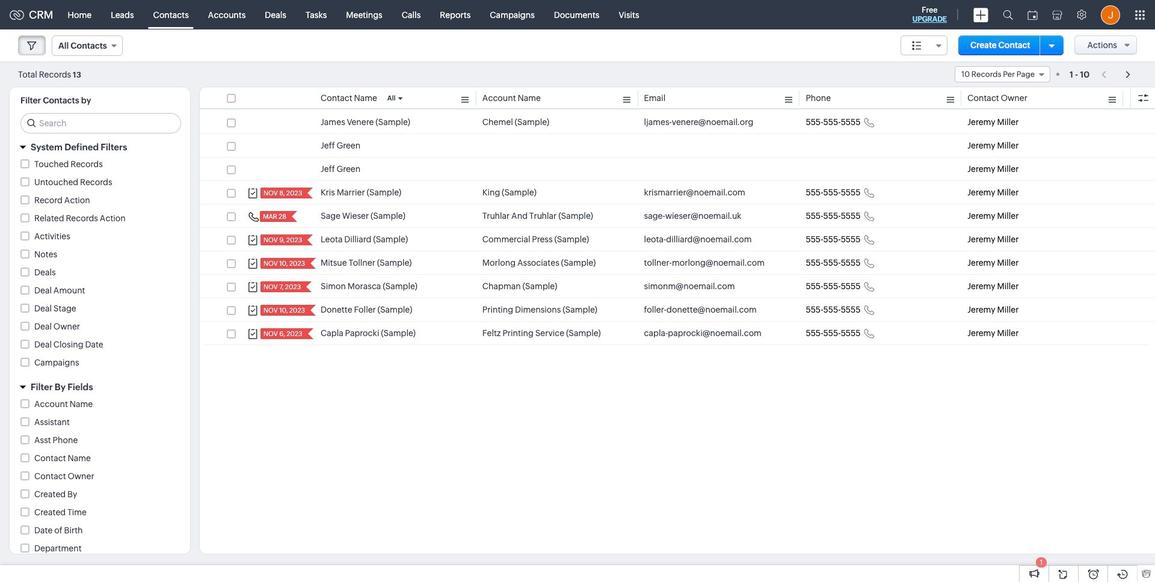 Task type: describe. For each thing, give the bounding box(es) containing it.
size image
[[913, 40, 922, 51]]

profile element
[[1094, 0, 1128, 29]]

create menu element
[[967, 0, 996, 29]]

create menu image
[[974, 8, 989, 22]]

none field size
[[901, 36, 948, 55]]



Task type: locate. For each thing, give the bounding box(es) containing it.
Search text field
[[21, 114, 181, 133]]

row group
[[200, 111, 1156, 346]]

logo image
[[10, 10, 24, 20]]

search image
[[1003, 10, 1014, 20]]

None field
[[52, 36, 123, 56], [901, 36, 948, 55], [955, 66, 1051, 82], [52, 36, 123, 56], [955, 66, 1051, 82]]

profile image
[[1102, 5, 1121, 24]]

search element
[[996, 0, 1021, 29]]

calendar image
[[1028, 10, 1038, 20]]



Task type: vqa. For each thing, say whether or not it's contained in the screenshot.
size image
yes



